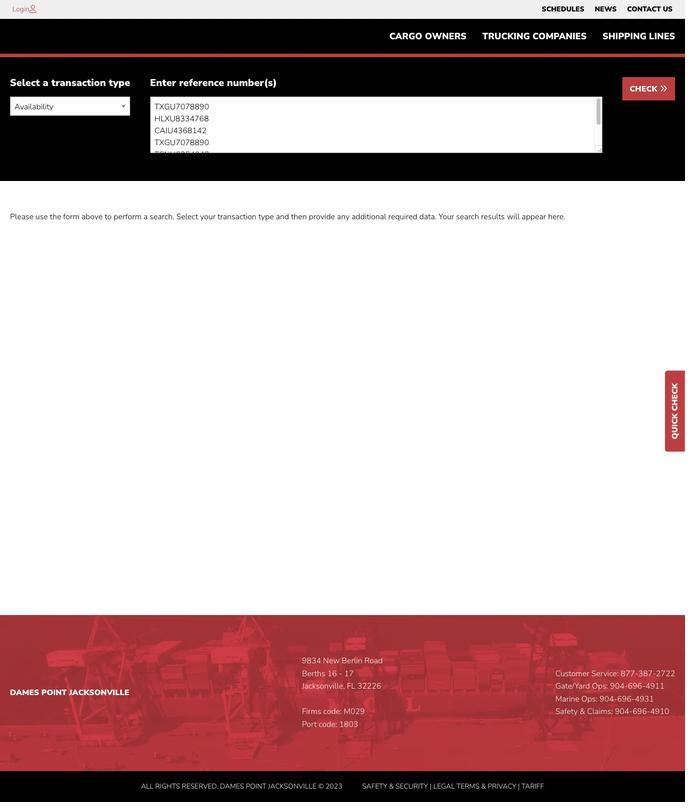 Task type: vqa. For each thing, say whether or not it's contained in the screenshot.
"Saturday" in the left bottom of the page
no



Task type: describe. For each thing, give the bounding box(es) containing it.
terms
[[457, 782, 480, 791]]

berths
[[302, 668, 326, 679]]

select a transaction type
[[10, 76, 130, 90]]

shipping lines link
[[595, 26, 683, 46]]

any
[[337, 212, 350, 223]]

0 horizontal spatial a
[[43, 76, 48, 90]]

legal
[[434, 782, 455, 791]]

trucking companies
[[483, 30, 587, 42]]

safety inside customer service: 877-387-2722 gate/yard ops: 904-696-4911 marine ops: 904-696-4931 safety & claims: 904-696-4910
[[556, 706, 578, 717]]

quick
[[670, 413, 681, 439]]

9834 new berlin road berths 16 - 17 jacksonville, fl 32226
[[302, 656, 383, 692]]

will
[[507, 212, 520, 223]]

all rights reserved. dames point jacksonville © 2023
[[141, 782, 342, 791]]

dames point jacksonville
[[10, 687, 129, 698]]

check button
[[622, 77, 675, 101]]

enter
[[150, 76, 176, 90]]

new
[[323, 656, 340, 666]]

security
[[396, 782, 428, 791]]

customer service: 877-387-2722 gate/yard ops: 904-696-4911 marine ops: 904-696-4931 safety & claims: 904-696-4910
[[556, 668, 675, 717]]

0 horizontal spatial jacksonville
[[69, 687, 129, 698]]

1 vertical spatial ops:
[[582, 694, 598, 705]]

& inside customer service: 877-387-2722 gate/yard ops: 904-696-4911 marine ops: 904-696-4931 safety & claims: 904-696-4910
[[580, 706, 585, 717]]

search
[[456, 212, 479, 223]]

0 vertical spatial dames
[[10, 687, 39, 698]]

4931
[[635, 694, 654, 705]]

angle double right image
[[660, 85, 668, 93]]

firms
[[302, 706, 321, 717]]

1 vertical spatial transaction
[[218, 212, 256, 223]]

fl
[[347, 681, 356, 692]]

search.
[[150, 212, 174, 223]]

schedules link
[[542, 2, 585, 16]]

enter reference number(s)
[[150, 76, 277, 90]]

road
[[365, 656, 383, 666]]

port
[[302, 719, 317, 730]]

us
[[663, 4, 673, 14]]

to
[[105, 212, 112, 223]]

perform
[[114, 212, 142, 223]]

17
[[344, 668, 354, 679]]

your
[[200, 212, 216, 223]]

news
[[595, 4, 617, 14]]

please
[[10, 212, 33, 223]]

above
[[81, 212, 103, 223]]

cargo owners
[[390, 30, 467, 42]]

2 vertical spatial 904-
[[615, 706, 633, 717]]

contact us link
[[627, 2, 673, 16]]

quick check link
[[665, 371, 685, 452]]

1 vertical spatial safety
[[362, 782, 388, 791]]

2023
[[326, 782, 342, 791]]

0 vertical spatial 696-
[[628, 681, 646, 692]]

then
[[291, 212, 307, 223]]

1 horizontal spatial &
[[481, 782, 486, 791]]

here.
[[548, 212, 566, 223]]

rights
[[155, 782, 180, 791]]

your
[[439, 212, 454, 223]]

reserved.
[[182, 782, 218, 791]]

1 vertical spatial 904-
[[600, 694, 618, 705]]

user image
[[29, 5, 36, 13]]

m029
[[344, 706, 365, 717]]

form
[[63, 212, 79, 223]]

0 vertical spatial 904-
[[610, 681, 628, 692]]

owners
[[425, 30, 467, 42]]

1 vertical spatial point
[[246, 782, 266, 791]]

©
[[318, 782, 324, 791]]

cargo
[[390, 30, 423, 42]]



Task type: locate. For each thing, give the bounding box(es) containing it.
code: right port
[[319, 719, 337, 730]]

trucking
[[483, 30, 530, 42]]

904-
[[610, 681, 628, 692], [600, 694, 618, 705], [615, 706, 633, 717]]

1 vertical spatial jacksonville
[[268, 782, 317, 791]]

904- right claims:
[[615, 706, 633, 717]]

trucking companies link
[[475, 26, 595, 46]]

news link
[[595, 2, 617, 16]]

0 horizontal spatial point
[[41, 687, 67, 698]]

1 horizontal spatial safety
[[556, 706, 578, 717]]

claims:
[[587, 706, 613, 717]]

shipping lines
[[603, 30, 675, 42]]

| left "tariff"
[[518, 782, 520, 791]]

quick check
[[670, 383, 681, 439]]

1 vertical spatial select
[[176, 212, 198, 223]]

1 horizontal spatial point
[[246, 782, 266, 791]]

0 horizontal spatial type
[[109, 76, 130, 90]]

code: up 1803
[[323, 706, 342, 717]]

type left the enter
[[109, 76, 130, 90]]

4910
[[651, 706, 670, 717]]

safety left security
[[362, 782, 388, 791]]

safety
[[556, 706, 578, 717], [362, 782, 388, 791]]

dames
[[10, 687, 39, 698], [220, 782, 244, 791]]

0 vertical spatial select
[[10, 76, 40, 90]]

marine
[[556, 694, 580, 705]]

safety down the marine
[[556, 706, 578, 717]]

provide
[[309, 212, 335, 223]]

companies
[[533, 30, 587, 42]]

1 horizontal spatial select
[[176, 212, 198, 223]]

lines
[[649, 30, 675, 42]]

0 vertical spatial menu bar
[[537, 2, 678, 16]]

0 horizontal spatial dames
[[10, 687, 39, 698]]

1 | from the left
[[430, 782, 432, 791]]

1 vertical spatial 696-
[[618, 694, 635, 705]]

0 horizontal spatial safety
[[362, 782, 388, 791]]

use
[[35, 212, 48, 223]]

1 vertical spatial code:
[[319, 719, 337, 730]]

ops: up claims:
[[582, 694, 598, 705]]

ops: down service:
[[592, 681, 608, 692]]

1 vertical spatial check
[[670, 383, 681, 411]]

privacy
[[488, 782, 516, 791]]

Enter reference number(s) text field
[[150, 97, 603, 153]]

1 vertical spatial dames
[[220, 782, 244, 791]]

check inside button
[[630, 84, 660, 95]]

1 horizontal spatial jacksonville
[[268, 782, 317, 791]]

1 vertical spatial a
[[144, 212, 148, 223]]

0 vertical spatial check
[[630, 84, 660, 95]]

1 horizontal spatial transaction
[[218, 212, 256, 223]]

code:
[[323, 706, 342, 717], [319, 719, 337, 730]]

reference
[[179, 76, 224, 90]]

menu bar down schedules link
[[382, 26, 683, 46]]

0 vertical spatial safety
[[556, 706, 578, 717]]

1 vertical spatial type
[[258, 212, 274, 223]]

2 vertical spatial 696-
[[633, 706, 651, 717]]

2 horizontal spatial &
[[580, 706, 585, 717]]

904- up claims:
[[600, 694, 618, 705]]

0 horizontal spatial select
[[10, 76, 40, 90]]

0 vertical spatial code:
[[323, 706, 342, 717]]

0 vertical spatial type
[[109, 76, 130, 90]]

firms code:  m029 port code:  1803
[[302, 706, 365, 730]]

transaction
[[51, 76, 106, 90], [218, 212, 256, 223]]

0 vertical spatial ops:
[[592, 681, 608, 692]]

schedules
[[542, 4, 585, 14]]

berlin
[[342, 656, 363, 666]]

login link
[[12, 4, 29, 14]]

32226
[[358, 681, 381, 692]]

1 horizontal spatial a
[[144, 212, 148, 223]]

login
[[12, 4, 29, 14]]

696-
[[628, 681, 646, 692], [618, 694, 635, 705], [633, 706, 651, 717]]

contact
[[627, 4, 661, 14]]

1 horizontal spatial |
[[518, 782, 520, 791]]

safety & security link
[[362, 782, 428, 791]]

1 horizontal spatial type
[[258, 212, 274, 223]]

menu bar
[[537, 2, 678, 16], [382, 26, 683, 46]]

904- down the 877-
[[610, 681, 628, 692]]

-
[[339, 668, 342, 679]]

877-
[[621, 668, 639, 679]]

all
[[141, 782, 154, 791]]

service:
[[592, 668, 619, 679]]

387-
[[639, 668, 656, 679]]

1 vertical spatial menu bar
[[382, 26, 683, 46]]

required
[[388, 212, 418, 223]]

16
[[327, 668, 337, 679]]

| left legal
[[430, 782, 432, 791]]

point
[[41, 687, 67, 698], [246, 782, 266, 791]]

0 vertical spatial transaction
[[51, 76, 106, 90]]

footer containing 9834 new berlin road
[[0, 615, 685, 802]]

0 horizontal spatial |
[[430, 782, 432, 791]]

& left security
[[389, 782, 394, 791]]

2 | from the left
[[518, 782, 520, 791]]

please use the form above to perform a search. select your transaction type and then provide any additional required data. your search results will appear here.
[[10, 212, 566, 223]]

results
[[481, 212, 505, 223]]

&
[[580, 706, 585, 717], [389, 782, 394, 791], [481, 782, 486, 791]]

0 vertical spatial jacksonville
[[69, 687, 129, 698]]

0 horizontal spatial transaction
[[51, 76, 106, 90]]

menu bar up shipping
[[537, 2, 678, 16]]

1803
[[339, 719, 358, 730]]

gate/yard
[[556, 681, 590, 692]]

additional
[[352, 212, 386, 223]]

jacksonville
[[69, 687, 129, 698], [268, 782, 317, 791]]

appear
[[522, 212, 546, 223]]

a
[[43, 76, 48, 90], [144, 212, 148, 223]]

shipping
[[603, 30, 647, 42]]

2722
[[656, 668, 675, 679]]

customer
[[556, 668, 590, 679]]

& left claims:
[[580, 706, 585, 717]]

footer
[[0, 615, 685, 802]]

0 horizontal spatial check
[[630, 84, 660, 95]]

select
[[10, 76, 40, 90], [176, 212, 198, 223]]

menu bar containing cargo owners
[[382, 26, 683, 46]]

contact us
[[627, 4, 673, 14]]

1 horizontal spatial dames
[[220, 782, 244, 791]]

type
[[109, 76, 130, 90], [258, 212, 274, 223]]

menu bar containing schedules
[[537, 2, 678, 16]]

data.
[[420, 212, 437, 223]]

0 vertical spatial point
[[41, 687, 67, 698]]

the
[[50, 212, 61, 223]]

safety & security | legal terms & privacy | tariff
[[362, 782, 544, 791]]

legal terms & privacy link
[[434, 782, 516, 791]]

1 horizontal spatial check
[[670, 383, 681, 411]]

type left 'and'
[[258, 212, 274, 223]]

jacksonville,
[[302, 681, 345, 692]]

& right terms
[[481, 782, 486, 791]]

9834
[[302, 656, 321, 666]]

number(s)
[[227, 76, 277, 90]]

and
[[276, 212, 289, 223]]

cargo owners link
[[382, 26, 475, 46]]

0 horizontal spatial &
[[389, 782, 394, 791]]

4911
[[646, 681, 665, 692]]

tariff
[[522, 782, 544, 791]]

0 vertical spatial a
[[43, 76, 48, 90]]

tariff link
[[522, 782, 544, 791]]

ops:
[[592, 681, 608, 692], [582, 694, 598, 705]]



